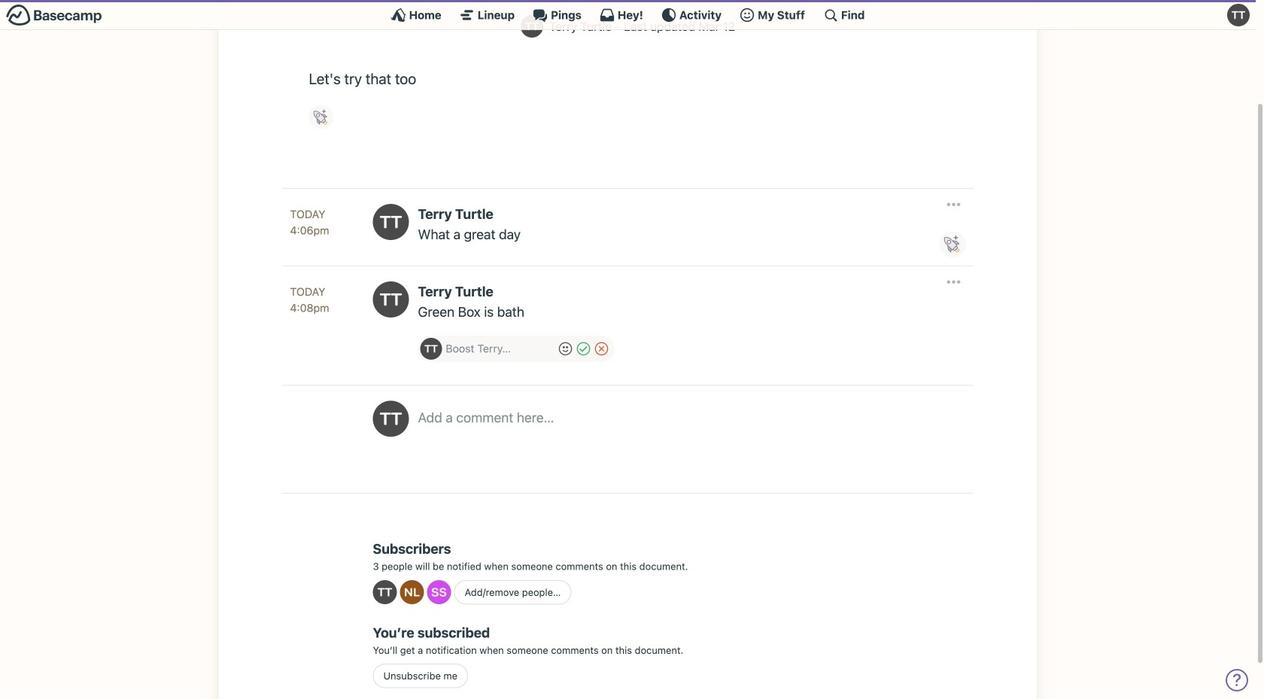 Task type: vqa. For each thing, say whether or not it's contained in the screenshot.
Main Element
yes



Task type: locate. For each thing, give the bounding box(es) containing it.
main element
[[0, 0, 1257, 30]]

today element
[[290, 206, 326, 223], [290, 284, 326, 300]]

1 vertical spatial terry turtle image
[[373, 401, 409, 437]]

today element up 4:06pm element
[[290, 206, 326, 223]]

add a boost element
[[421, 338, 555, 360]]

1 vertical spatial today element
[[290, 284, 326, 300]]

sarah silvers image
[[427, 580, 451, 604]]

terry turtle image
[[521, 15, 544, 38], [373, 401, 409, 437], [373, 580, 397, 604]]

2 vertical spatial terry turtle image
[[373, 580, 397, 604]]

Boost Terry… text field
[[446, 338, 555, 360]]

2 today element from the top
[[290, 284, 326, 300]]

0 vertical spatial today element
[[290, 206, 326, 223]]

switch accounts image
[[6, 4, 102, 27]]

today element up 4:08pm element
[[290, 284, 326, 300]]

Submit submit
[[573, 340, 594, 358]]

terry turtle image
[[1228, 4, 1251, 26], [373, 204, 409, 240], [373, 282, 409, 318], [421, 338, 442, 360]]

1 today element from the top
[[290, 206, 326, 223]]



Task type: describe. For each thing, give the bounding box(es) containing it.
4:06pm element
[[290, 224, 329, 237]]

today element for 4:08pm element
[[290, 284, 326, 300]]

natalie lubich image
[[400, 580, 424, 604]]

4:08pm element
[[290, 302, 329, 314]]

keyboard shortcut: ⌘ + / image
[[824, 8, 839, 23]]

today element for 4:06pm element
[[290, 206, 326, 223]]

0 vertical spatial terry turtle image
[[521, 15, 544, 38]]

mar 12 element
[[699, 20, 736, 33]]



